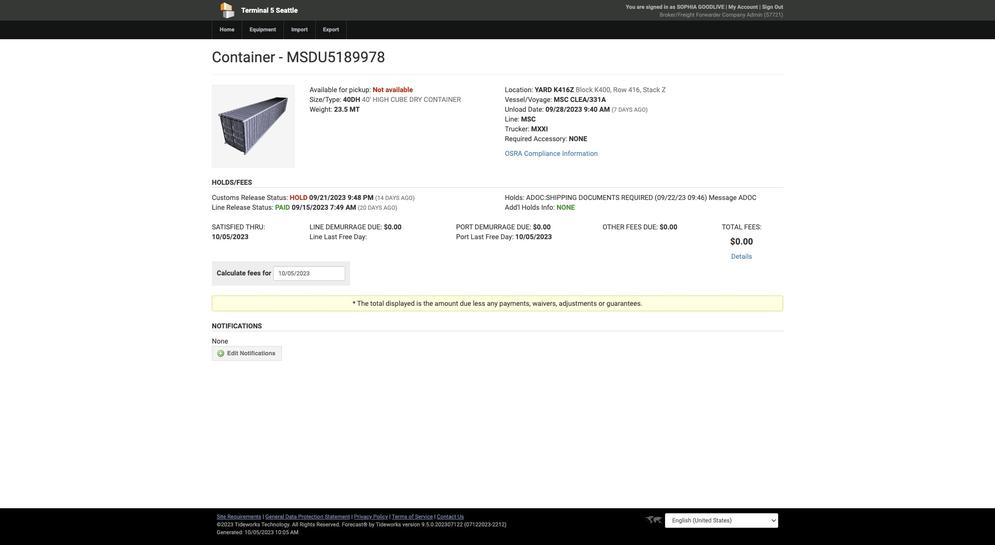 Task type: locate. For each thing, give the bounding box(es) containing it.
am
[[600, 105, 610, 113], [346, 204, 356, 212], [290, 530, 299, 536]]

demurrage down 7:49
[[326, 223, 366, 231]]

notifications up none edit notifications
[[212, 322, 262, 330]]

* the total displayed is the amount due less any payments, waivers, adjustments or guarantees.
[[353, 300, 643, 308]]

due: down (14
[[368, 223, 382, 231]]

1 free from the left
[[339, 233, 352, 241]]

©2023 tideworks
[[217, 522, 260, 528]]

am down all
[[290, 530, 299, 536]]

1 horizontal spatial line
[[310, 233, 323, 241]]

line down line
[[310, 233, 323, 241]]

1 day: from the left
[[354, 233, 367, 241]]

am inside "site requirements | general data protection statement | privacy policy | terms of service | contact us ©2023 tideworks technology. all rights reserved. forecast® by tideworks version 9.5.0.202307122 (07122023-2212) generated: 10/05/2023 10:05 am"
[[290, 530, 299, 536]]

last for port
[[471, 233, 484, 241]]

1 vertical spatial days
[[385, 195, 400, 202]]

msdu5189978
[[287, 49, 385, 66]]

0 horizontal spatial last
[[324, 233, 337, 241]]

days right (14
[[385, 195, 400, 202]]

calculate fees for
[[217, 269, 271, 277]]

holds/fees
[[212, 179, 252, 187]]

line inside customs release status: hold 09/21/2023 9:48 pm (14 days ago) line release status: paid 09/15/2023 7:49 am (20 days ago)
[[212, 204, 225, 212]]

you are signed in as sophia goodlive | my account | sign out broker/freight forwarder company admin (57721)
[[626, 4, 784, 18]]

import link
[[284, 21, 315, 39]]

ago) for z
[[634, 106, 648, 113]]

terminal 5 seattle
[[241, 6, 298, 14]]

0 vertical spatial none
[[557, 204, 575, 212]]

| left general
[[263, 514, 264, 521]]

none up "edit"
[[212, 338, 228, 345]]

0 horizontal spatial for
[[263, 269, 271, 277]]

documents
[[579, 194, 620, 202]]

less
[[473, 300, 486, 308]]

msc down 'date:'
[[521, 115, 536, 123]]

1 vertical spatial line
[[310, 233, 323, 241]]

location: yard k416z block k400, row 416, stack z vessel/voyage: msc clea/331a unload date: 09/28/2023 9:40 am (7 days ago) line: msc trucker: mxxi required accessory: none
[[505, 86, 666, 143]]

available
[[310, 86, 337, 94]]

1 horizontal spatial free
[[486, 233, 499, 241]]

free inside port demurrage due: $0.00 port last free day: 10/05/2023
[[486, 233, 499, 241]]

09/15/2023
[[292, 204, 329, 212]]

2 due: from the left
[[517, 223, 532, 231]]

none down adoc:shipping
[[557, 204, 575, 212]]

release down the customs at left
[[226, 204, 251, 212]]

sign
[[762, 4, 774, 10]]

ago) for days
[[384, 205, 398, 212]]

0 horizontal spatial days
[[368, 205, 382, 212]]

privacy
[[354, 514, 372, 521]]

add'l
[[505, 204, 520, 212]]

free for line
[[339, 233, 352, 241]]

protection
[[298, 514, 324, 521]]

line:
[[505, 115, 520, 123]]

status: left paid
[[252, 204, 274, 212]]

5
[[270, 6, 274, 14]]

23.5 mt
[[334, 105, 360, 113]]

1 horizontal spatial demurrage
[[475, 223, 515, 231]]

10/05/2023 down technology.
[[245, 530, 274, 536]]

$0.00 inside port demurrage due: $0.00 port last free day: 10/05/2023
[[533, 223, 551, 231]]

for up 40dh
[[339, 86, 348, 94]]

0 horizontal spatial ago)
[[384, 205, 398, 212]]

all
[[292, 522, 298, 528]]

2 day: from the left
[[501, 233, 514, 241]]

notifications
[[212, 322, 262, 330], [240, 350, 276, 357]]

is
[[417, 300, 422, 308]]

last inside 'line demurrage due: $0.00 line last free day:'
[[324, 233, 337, 241]]

last for line
[[324, 233, 337, 241]]

9.5.0.202307122
[[422, 522, 463, 528]]

0 horizontal spatial free
[[339, 233, 352, 241]]

1 horizontal spatial due:
[[517, 223, 532, 231]]

1 vertical spatial for
[[263, 269, 271, 277]]

by
[[369, 522, 375, 528]]

privacy policy link
[[354, 514, 388, 521]]

amount
[[435, 300, 458, 308]]

z
[[662, 86, 666, 94]]

2 horizontal spatial ago)
[[634, 106, 648, 113]]

due: right fees
[[644, 223, 658, 231]]

home link
[[212, 21, 242, 39]]

due: inside 'line demurrage due: $0.00 line last free day:'
[[368, 223, 382, 231]]

1 horizontal spatial none
[[557, 204, 575, 212]]

1 vertical spatial am
[[346, 204, 356, 212]]

0 vertical spatial am
[[600, 105, 610, 113]]

for right fees
[[263, 269, 271, 277]]

export
[[323, 26, 339, 33]]

days
[[619, 106, 633, 113], [385, 195, 400, 202], [368, 205, 382, 212]]

import
[[291, 26, 308, 33]]

days right (7
[[619, 106, 633, 113]]

last right port
[[471, 233, 484, 241]]

last inside port demurrage due: $0.00 port last free day: 10/05/2023
[[471, 233, 484, 241]]

0 horizontal spatial msc
[[521, 115, 536, 123]]

0 vertical spatial line
[[212, 204, 225, 212]]

none
[[557, 204, 575, 212], [212, 338, 228, 345]]

other fees due: $0.00
[[603, 223, 678, 231]]

ago) right (14
[[401, 195, 415, 202]]

am left (7
[[600, 105, 610, 113]]

0 horizontal spatial demurrage
[[326, 223, 366, 231]]

notifications right "edit"
[[240, 350, 276, 357]]

*
[[353, 300, 356, 308]]

msc up 09/28/2023 in the top right of the page
[[554, 96, 569, 104]]

1 horizontal spatial ago)
[[401, 195, 415, 202]]

due: down holds
[[517, 223, 532, 231]]

trucker:
[[505, 125, 530, 133]]

day: inside 'line demurrage due: $0.00 line last free day:'
[[354, 233, 367, 241]]

days inside location: yard k416z block k400, row 416, stack z vessel/voyage: msc clea/331a unload date: 09/28/2023 9:40 am (7 days ago) line: msc trucker: mxxi required accessory: none
[[619, 106, 633, 113]]

day: down (20
[[354, 233, 367, 241]]

free inside 'line demurrage due: $0.00 line last free day:'
[[339, 233, 352, 241]]

status:
[[267, 194, 288, 202], [252, 204, 274, 212]]

goodlive
[[699, 4, 725, 10]]

2 vertical spatial days
[[368, 205, 382, 212]]

demurrage down add'l
[[475, 223, 515, 231]]

demurrage inside 'line demurrage due: $0.00 line last free day:'
[[326, 223, 366, 231]]

sign out link
[[762, 4, 784, 10]]

1 vertical spatial ago)
[[401, 195, 415, 202]]

ago) inside location: yard k416z block k400, row 416, stack z vessel/voyage: msc clea/331a unload date: 09/28/2023 9:40 am (7 days ago) line: msc trucker: mxxi required accessory: none
[[634, 106, 648, 113]]

demurrage
[[326, 223, 366, 231], [475, 223, 515, 231]]

2 demurrage from the left
[[475, 223, 515, 231]]

signed
[[646, 4, 663, 10]]

1 horizontal spatial msc
[[554, 96, 569, 104]]

ago)
[[634, 106, 648, 113], [401, 195, 415, 202], [384, 205, 398, 212]]

last
[[324, 233, 337, 241], [471, 233, 484, 241]]

2 horizontal spatial am
[[600, 105, 610, 113]]

free down 7:49
[[339, 233, 352, 241]]

last down 7:49
[[324, 233, 337, 241]]

line demurrage due: $0.00 line last free day:
[[310, 223, 402, 241]]

am for 7:49
[[346, 204, 356, 212]]

am inside location: yard k416z block k400, row 416, stack z vessel/voyage: msc clea/331a unload date: 09/28/2023 9:40 am (7 days ago) line: msc trucker: mxxi required accessory: none
[[600, 105, 610, 113]]

stack
[[643, 86, 660, 94]]

satisfied
[[212, 223, 244, 231]]

10/05/2023 down holds
[[516, 233, 552, 241]]

status: up paid
[[267, 194, 288, 202]]

1 due: from the left
[[368, 223, 382, 231]]

ago) down 416, in the right of the page
[[634, 106, 648, 113]]

days down (14
[[368, 205, 382, 212]]

1 vertical spatial status:
[[252, 204, 274, 212]]

10/05/2023 down satisfied
[[212, 233, 249, 241]]

$0.00 for other fees due: $0.00
[[660, 223, 678, 231]]

terms of service link
[[392, 514, 433, 521]]

1 horizontal spatial for
[[339, 86, 348, 94]]

line down the customs at left
[[212, 204, 225, 212]]

general
[[266, 514, 284, 521]]

calculate
[[217, 269, 246, 277]]

1 demurrage from the left
[[326, 223, 366, 231]]

0 horizontal spatial am
[[290, 530, 299, 536]]

total fees:
[[722, 223, 762, 231]]

am inside customs release status: hold 09/21/2023 9:48 pm (14 days ago) line release status: paid 09/15/2023 7:49 am (20 days ago)
[[346, 204, 356, 212]]

1 horizontal spatial last
[[471, 233, 484, 241]]

0 vertical spatial notifications
[[212, 322, 262, 330]]

0 horizontal spatial none
[[212, 338, 228, 345]]

1 horizontal spatial days
[[385, 195, 400, 202]]

free right port
[[486, 233, 499, 241]]

clea/331a
[[571, 96, 606, 104]]

0 vertical spatial for
[[339, 86, 348, 94]]

due: inside port demurrage due: $0.00 port last free day: 10/05/2023
[[517, 223, 532, 231]]

10/05/2023 inside "site requirements | general data protection statement | privacy policy | terms of service | contact us ©2023 tideworks technology. all rights reserved. forecast® by tideworks version 9.5.0.202307122 (07122023-2212) generated: 10/05/2023 10:05 am"
[[245, 530, 274, 536]]

day: down add'l
[[501, 233, 514, 241]]

day: for line last free day:
[[354, 233, 367, 241]]

1 horizontal spatial day:
[[501, 233, 514, 241]]

0 vertical spatial ago)
[[634, 106, 648, 113]]

1 vertical spatial none
[[212, 338, 228, 345]]

1 vertical spatial notifications
[[240, 350, 276, 357]]

2 horizontal spatial days
[[619, 106, 633, 113]]

release down holds/fees
[[241, 194, 265, 202]]

0 horizontal spatial line
[[212, 204, 225, 212]]

2 free from the left
[[486, 233, 499, 241]]

9:40
[[584, 105, 598, 113]]

out
[[775, 4, 784, 10]]

2 last from the left
[[471, 233, 484, 241]]

technology.
[[262, 522, 291, 528]]

payments,
[[500, 300, 531, 308]]

required
[[505, 135, 532, 143]]

k400,
[[595, 86, 612, 94]]

$0.00 for line demurrage due: $0.00 line last free day:
[[384, 223, 402, 231]]

0 horizontal spatial due:
[[368, 223, 382, 231]]

rights
[[300, 522, 315, 528]]

osra compliance information link
[[505, 150, 598, 158]]

2 horizontal spatial due:
[[644, 223, 658, 231]]

ago) down (14
[[384, 205, 398, 212]]

40'
[[362, 96, 371, 104]]

requirements
[[228, 514, 261, 521]]

not
[[373, 86, 384, 94]]

release
[[241, 194, 265, 202], [226, 204, 251, 212]]

1 last from the left
[[324, 233, 337, 241]]

day: inside port demurrage due: $0.00 port last free day: 10/05/2023
[[501, 233, 514, 241]]

osra compliance information
[[505, 150, 598, 158]]

| up tideworks
[[389, 514, 391, 521]]

(14
[[375, 195, 384, 202]]

1 horizontal spatial am
[[346, 204, 356, 212]]

0 vertical spatial release
[[241, 194, 265, 202]]

$0.00 inside 'line demurrage due: $0.00 line last free day:'
[[384, 223, 402, 231]]

general data protection statement link
[[266, 514, 350, 521]]

am down 9:48
[[346, 204, 356, 212]]

0 vertical spatial msc
[[554, 96, 569, 104]]

days for 416,
[[619, 106, 633, 113]]

2 vertical spatial am
[[290, 530, 299, 536]]

due:
[[368, 223, 382, 231], [517, 223, 532, 231], [644, 223, 658, 231]]

0 horizontal spatial day:
[[354, 233, 367, 241]]

2 vertical spatial ago)
[[384, 205, 398, 212]]

| left my
[[726, 4, 727, 10]]

none edit notifications
[[212, 338, 276, 357]]

0 vertical spatial days
[[619, 106, 633, 113]]

holds:
[[505, 194, 525, 202]]

msc
[[554, 96, 569, 104], [521, 115, 536, 123]]

data
[[286, 514, 297, 521]]

demurrage inside port demurrage due: $0.00 port last free day: 10/05/2023
[[475, 223, 515, 231]]

site
[[217, 514, 226, 521]]

available
[[386, 86, 413, 94]]



Task type: describe. For each thing, give the bounding box(es) containing it.
free for port
[[486, 233, 499, 241]]

2212)
[[493, 522, 507, 528]]

9:48
[[348, 194, 362, 202]]

0 vertical spatial status:
[[267, 194, 288, 202]]

equipment
[[250, 26, 276, 33]]

required
[[622, 194, 653, 202]]

container
[[424, 96, 461, 104]]

info:
[[542, 204, 555, 212]]

container
[[212, 49, 275, 66]]

due: for port demurrage due:
[[517, 223, 532, 231]]

export link
[[315, 21, 347, 39]]

3 due: from the left
[[644, 223, 658, 231]]

416,
[[629, 86, 642, 94]]

reserved.
[[317, 522, 341, 528]]

$0.00 for port demurrage due: $0.00 port last free day: 10/05/2023
[[533, 223, 551, 231]]

line inside 'line demurrage due: $0.00 line last free day:'
[[310, 233, 323, 241]]

us
[[458, 514, 464, 521]]

notifications inside none edit notifications
[[240, 350, 276, 357]]

details link
[[732, 253, 753, 261]]

site requirements link
[[217, 514, 261, 521]]

(57721)
[[764, 12, 784, 18]]

available for pickup: not available size/type: 40dh 40' high cube dry container weight: 23.5 mt
[[310, 86, 461, 113]]

account
[[738, 4, 758, 10]]

Calculate fees for text field
[[273, 266, 345, 281]]

as
[[670, 4, 676, 10]]

the
[[357, 300, 369, 308]]

customs release status: hold 09/21/2023 9:48 pm (14 days ago) line release status: paid 09/15/2023 7:49 am (20 days ago)
[[212, 194, 415, 212]]

10:05
[[275, 530, 289, 536]]

(07122023-
[[464, 522, 493, 528]]

am for 9:40
[[600, 105, 610, 113]]

10/05/2023 inside port demurrage due: $0.00 port last free day: 10/05/2023
[[516, 233, 552, 241]]

terminal 5 seattle link
[[212, 0, 442, 21]]

-
[[279, 49, 283, 66]]

fees:
[[745, 223, 762, 231]]

tideworks
[[376, 522, 401, 528]]

none
[[569, 135, 587, 143]]

adoc:shipping
[[526, 194, 577, 202]]

1 vertical spatial release
[[226, 204, 251, 212]]

yard
[[535, 86, 552, 94]]

40' high cube dry container image
[[212, 85, 295, 168]]

displayed
[[386, 300, 415, 308]]

policy
[[373, 514, 388, 521]]

customs
[[212, 194, 239, 202]]

high
[[373, 96, 389, 104]]

date:
[[528, 105, 544, 113]]

contact us link
[[437, 514, 464, 521]]

demurrage for port last free day:
[[475, 223, 515, 231]]

details
[[732, 253, 753, 261]]

09:46)
[[688, 194, 707, 202]]

row
[[614, 86, 627, 94]]

cube
[[391, 96, 408, 104]]

waivers,
[[533, 300, 557, 308]]

you
[[626, 4, 636, 10]]

1 vertical spatial msc
[[521, 115, 536, 123]]

none inside none edit notifications
[[212, 338, 228, 345]]

40dh
[[343, 96, 360, 104]]

accessory:
[[534, 135, 567, 143]]

my
[[729, 4, 736, 10]]

pickup:
[[349, 86, 371, 94]]

satisfied thru: 10/05/2023
[[212, 223, 265, 241]]

k416z
[[554, 86, 574, 94]]

demurrage for line last free day:
[[326, 223, 366, 231]]

terminal
[[241, 6, 269, 14]]

my account link
[[729, 4, 758, 10]]

vessel/voyage:
[[505, 96, 552, 104]]

09/28/2023
[[546, 105, 582, 113]]

pm
[[363, 194, 374, 202]]

| up forecast®
[[352, 514, 353, 521]]

size/type:
[[310, 96, 342, 104]]

port demurrage due: $0.00 port last free day: 10/05/2023
[[456, 223, 552, 241]]

contact
[[437, 514, 456, 521]]

service
[[415, 514, 433, 521]]

guarantees.
[[607, 300, 643, 308]]

none inside holds:                                                                                                                                                              adoc:shipping documents required (09/22/23 09:46)                                                                              message adoc add'l holds info: none
[[557, 204, 575, 212]]

dry
[[410, 96, 422, 104]]

for inside available for pickup: not available size/type: 40dh 40' high cube dry container weight: 23.5 mt
[[339, 86, 348, 94]]

| left sign
[[760, 4, 761, 10]]

line
[[310, 223, 324, 231]]

fees
[[248, 269, 261, 277]]

information
[[562, 150, 598, 158]]

equipment link
[[242, 21, 284, 39]]

09/21/2023
[[309, 194, 346, 202]]

home
[[220, 26, 235, 33]]

seattle
[[276, 6, 298, 14]]

port
[[456, 223, 473, 231]]

sophia
[[677, 4, 697, 10]]

location:
[[505, 86, 533, 94]]

in
[[664, 4, 669, 10]]

due
[[460, 300, 471, 308]]

or
[[599, 300, 605, 308]]

port
[[456, 233, 469, 241]]

days for pm
[[368, 205, 382, 212]]

forwarder
[[696, 12, 721, 18]]

| up 9.5.0.202307122
[[435, 514, 436, 521]]

10/05/2023 inside satisfied thru: 10/05/2023
[[212, 233, 249, 241]]

adjustments
[[559, 300, 597, 308]]

day: for port last free day:
[[501, 233, 514, 241]]

mxxi
[[531, 125, 548, 133]]

generated:
[[217, 530, 243, 536]]

company
[[723, 12, 746, 18]]

paid
[[275, 204, 290, 212]]

total
[[370, 300, 384, 308]]

due: for line demurrage due:
[[368, 223, 382, 231]]

container - msdu5189978
[[212, 49, 385, 66]]



Task type: vqa. For each thing, say whether or not it's contained in the screenshot.
ARRIVAL to the top
no



